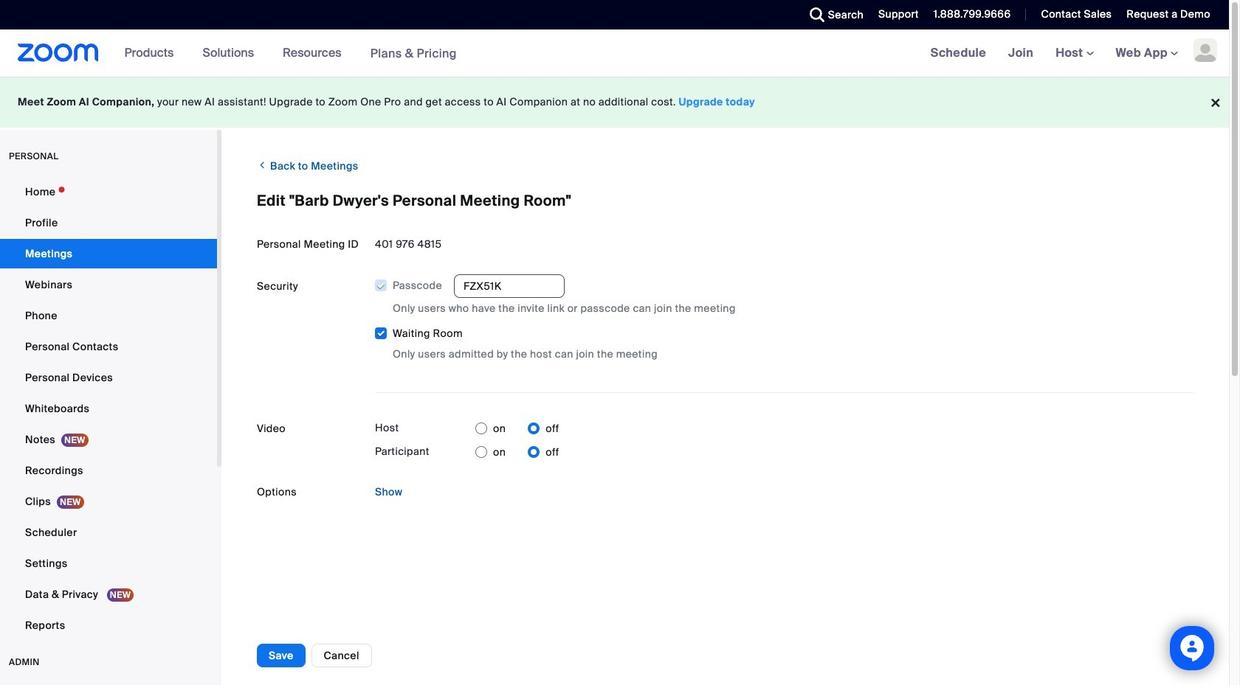 Task type: vqa. For each thing, say whether or not it's contained in the screenshot.
User photo
no



Task type: describe. For each thing, give the bounding box(es) containing it.
2 option group from the top
[[475, 441, 559, 465]]

left image
[[257, 158, 268, 173]]

product information navigation
[[113, 30, 468, 78]]

personal menu menu
[[0, 177, 217, 642]]

zoom logo image
[[18, 44, 99, 62]]



Task type: locate. For each thing, give the bounding box(es) containing it.
option group
[[475, 417, 559, 441], [475, 441, 559, 465]]

banner
[[0, 30, 1229, 78]]

None text field
[[454, 275, 565, 298]]

1 option group from the top
[[475, 417, 559, 441]]

profile picture image
[[1194, 38, 1217, 62]]

footer
[[0, 77, 1229, 128]]

group
[[374, 275, 1194, 363]]

meetings navigation
[[920, 30, 1229, 78]]



